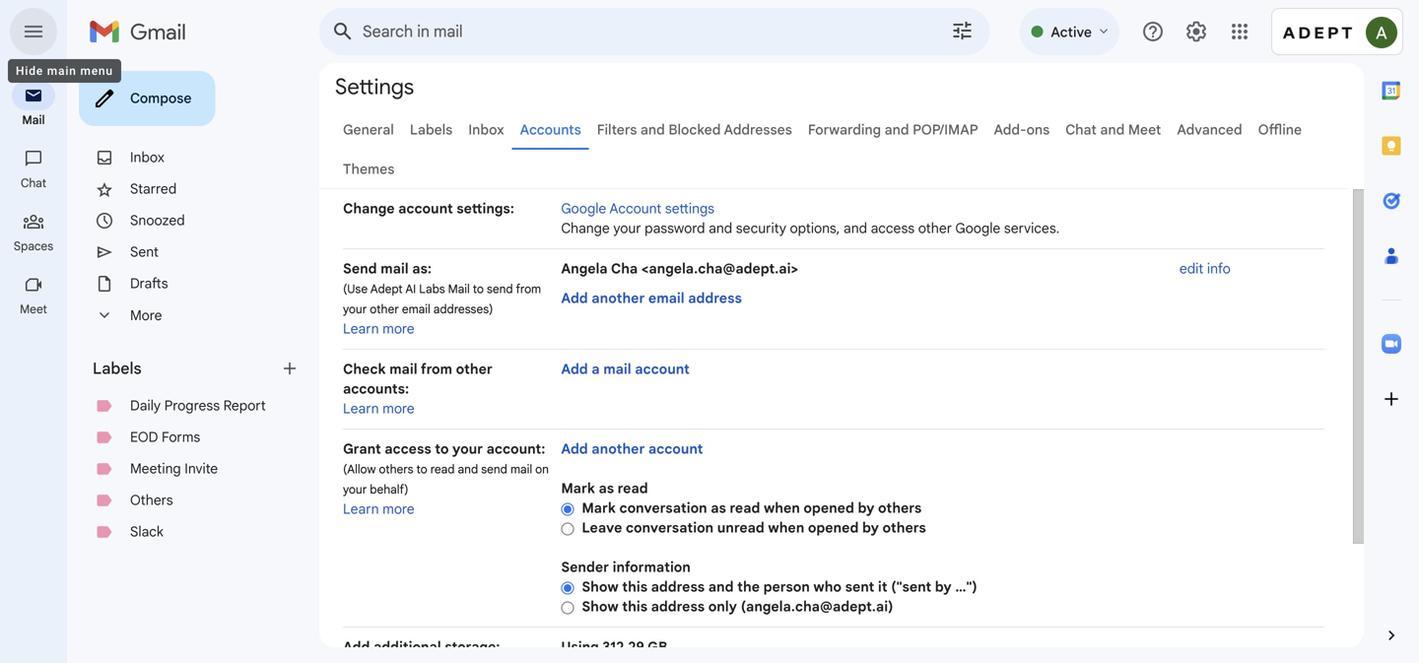 Task type: locate. For each thing, give the bounding box(es) containing it.
meet
[[1129, 121, 1162, 139], [20, 302, 47, 317]]

more button
[[79, 300, 308, 331]]

others inside the grant access to your account: (allow others to read and send mail on your behalf) learn more
[[379, 462, 414, 477]]

1 vertical spatial labels
[[93, 359, 142, 379]]

2 vertical spatial others
[[883, 520, 927, 537]]

a
[[592, 361, 600, 378]]

add a mail account link
[[561, 361, 690, 378]]

when down "mark conversation as read when opened by others"
[[769, 520, 805, 537]]

1 vertical spatial others
[[879, 500, 922, 517]]

chat right ons
[[1066, 121, 1097, 139]]

google left account
[[561, 200, 607, 217]]

2 show from the top
[[582, 599, 619, 616]]

0 horizontal spatial access
[[385, 441, 432, 458]]

0 vertical spatial learn
[[343, 320, 379, 338]]

1 horizontal spatial other
[[456, 361, 493, 378]]

inbox link up starred link
[[130, 149, 165, 166]]

navigation
[[0, 63, 69, 664]]

send
[[343, 260, 377, 278]]

learn down (use at the top of page
[[343, 320, 379, 338]]

0 horizontal spatial read
[[431, 462, 455, 477]]

using
[[561, 639, 599, 656]]

inbox up starred link
[[130, 149, 165, 166]]

0 vertical spatial others
[[379, 462, 414, 477]]

0 vertical spatial mark
[[561, 480, 595, 497]]

main menu image
[[22, 20, 45, 43]]

your down (allow
[[343, 483, 367, 497]]

send down account:
[[481, 462, 508, 477]]

other inside 'google account settings change your password and security options, and access other google services.'
[[919, 220, 953, 237]]

your
[[614, 220, 642, 237], [343, 302, 367, 317], [453, 441, 483, 458], [343, 483, 367, 497]]

0 vertical spatial show
[[582, 579, 619, 596]]

more inside send mail as: (use adept ai labs mail to send from your other email addresses) learn more
[[383, 320, 415, 338]]

1 vertical spatial conversation
[[626, 520, 714, 537]]

1 vertical spatial inbox link
[[130, 149, 165, 166]]

address up "gb." at the bottom left of page
[[651, 599, 705, 616]]

google
[[561, 200, 607, 217], [956, 220, 1001, 237]]

this for show this address only (angela.cha@adept.ai)
[[622, 599, 648, 616]]

1 show from the top
[[582, 579, 619, 596]]

mail up accounts:
[[390, 361, 418, 378]]

meeting invite
[[130, 460, 218, 478]]

daily progress report
[[130, 397, 266, 415]]

to down check mail from other accounts: learn more
[[435, 441, 449, 458]]

spaces heading
[[0, 239, 67, 254]]

add a mail account
[[561, 361, 690, 378]]

opened up who
[[808, 520, 859, 537]]

check
[[343, 361, 386, 378]]

chat for chat and meet
[[1066, 121, 1097, 139]]

eod forms
[[130, 429, 200, 446]]

your down (use at the top of page
[[343, 302, 367, 317]]

mark up leave
[[582, 500, 616, 517]]

1 horizontal spatial access
[[871, 220, 915, 237]]

learn for send
[[343, 320, 379, 338]]

others
[[379, 462, 414, 477], [879, 500, 922, 517], [883, 520, 927, 537]]

and right ons
[[1101, 121, 1125, 139]]

learn more link down "adept"
[[343, 320, 415, 338]]

0 vertical spatial labels
[[410, 121, 453, 139]]

1 vertical spatial send
[[481, 462, 508, 477]]

edit
[[1180, 260, 1204, 278]]

filters and blocked addresses link
[[597, 121, 793, 139]]

add up mark as read
[[561, 441, 588, 458]]

mark up mark conversation as read when opened by others radio
[[561, 480, 595, 497]]

1 horizontal spatial read
[[618, 480, 648, 497]]

labels for 'labels' link
[[410, 121, 453, 139]]

0 vertical spatial send
[[487, 282, 513, 297]]

to up addresses)
[[473, 282, 484, 297]]

2 vertical spatial address
[[651, 599, 705, 616]]

0 vertical spatial account
[[399, 200, 453, 217]]

change
[[343, 200, 395, 217], [561, 220, 610, 237]]

2 horizontal spatial read
[[730, 500, 761, 517]]

2 vertical spatial other
[[456, 361, 493, 378]]

navigation containing mail
[[0, 63, 69, 664]]

0 horizontal spatial from
[[421, 361, 453, 378]]

0 vertical spatial read
[[431, 462, 455, 477]]

change down themes "link"
[[343, 200, 395, 217]]

address down information in the bottom of the page
[[651, 579, 705, 596]]

2 learn from the top
[[343, 400, 379, 418]]

mail inside check mail from other accounts: learn more
[[390, 361, 418, 378]]

more inside check mail from other accounts: learn more
[[383, 400, 415, 418]]

0 horizontal spatial inbox
[[130, 149, 165, 166]]

1 vertical spatial when
[[769, 520, 805, 537]]

drafts
[[130, 275, 168, 292]]

opened
[[804, 500, 855, 517], [808, 520, 859, 537]]

0 horizontal spatial chat
[[21, 176, 46, 191]]

mail up "adept"
[[381, 260, 409, 278]]

mail right the a
[[604, 361, 632, 378]]

3 learn from the top
[[343, 501, 379, 518]]

info
[[1208, 260, 1231, 278]]

2 vertical spatial to
[[417, 462, 428, 477]]

email down ai
[[402, 302, 431, 317]]

learn more link down "behalf)"
[[343, 501, 415, 518]]

Leave conversation unread when opened by others radio
[[561, 522, 574, 537]]

and left on
[[458, 462, 478, 477]]

1 vertical spatial show
[[582, 599, 619, 616]]

inbox link right 'labels' link
[[469, 121, 505, 139]]

google left services.
[[956, 220, 1001, 237]]

to right (allow
[[417, 462, 428, 477]]

2 vertical spatial more
[[383, 501, 415, 518]]

0 vertical spatial from
[[516, 282, 541, 297]]

mail down the "hide" on the top
[[22, 113, 45, 128]]

storage:
[[445, 639, 500, 656]]

others for by
[[883, 520, 927, 537]]

your inside send mail as: (use adept ai labs mail to send from your other email addresses) learn more
[[343, 302, 367, 317]]

read down add another account "link"
[[618, 480, 648, 497]]

mark
[[561, 480, 595, 497], [582, 500, 616, 517]]

advanced
[[1178, 121, 1243, 139]]

1 vertical spatial this
[[622, 599, 648, 616]]

other
[[919, 220, 953, 237], [370, 302, 399, 317], [456, 361, 493, 378]]

as up unread
[[711, 500, 727, 517]]

and
[[641, 121, 665, 139], [885, 121, 910, 139], [1101, 121, 1125, 139], [709, 220, 733, 237], [844, 220, 868, 237], [458, 462, 478, 477], [709, 579, 734, 596]]

conversation for mark
[[620, 500, 708, 517]]

read right (allow
[[431, 462, 455, 477]]

1 vertical spatial learn
[[343, 400, 379, 418]]

learn more link down accounts:
[[343, 400, 415, 418]]

1 horizontal spatial from
[[516, 282, 541, 297]]

0 horizontal spatial labels
[[93, 359, 142, 379]]

0 vertical spatial this
[[622, 579, 648, 596]]

0 vertical spatial to
[[473, 282, 484, 297]]

0 vertical spatial inbox
[[469, 121, 505, 139]]

send up addresses)
[[487, 282, 513, 297]]

settings image
[[1185, 20, 1209, 43]]

0 horizontal spatial google
[[561, 200, 607, 217]]

1 this from the top
[[622, 579, 648, 596]]

behalf)
[[370, 483, 409, 497]]

add left the a
[[561, 361, 588, 378]]

mail up addresses)
[[448, 282, 470, 297]]

tab list
[[1365, 63, 1420, 593]]

read inside the grant access to your account: (allow others to read and send mail on your behalf) learn more
[[431, 462, 455, 477]]

to inside send mail as: (use adept ai labs mail to send from your other email addresses) learn more
[[473, 282, 484, 297]]

mark for mark as read
[[561, 480, 595, 497]]

other down addresses)
[[456, 361, 493, 378]]

0 horizontal spatial mail
[[22, 113, 45, 128]]

1 learn more link from the top
[[343, 320, 415, 338]]

another for account
[[592, 441, 645, 458]]

2 more from the top
[[383, 400, 415, 418]]

when up the leave conversation unread when opened by others
[[764, 500, 800, 517]]

address for and
[[651, 579, 705, 596]]

more for mail
[[383, 320, 415, 338]]

1 horizontal spatial change
[[561, 220, 610, 237]]

chat for chat
[[21, 176, 46, 191]]

1 vertical spatial access
[[385, 441, 432, 458]]

using 312.29 gb.
[[561, 639, 672, 656]]

1 vertical spatial another
[[592, 441, 645, 458]]

when
[[764, 500, 800, 517], [769, 520, 805, 537]]

snoozed link
[[130, 212, 185, 229]]

from inside check mail from other accounts: learn more
[[421, 361, 453, 378]]

filters
[[597, 121, 637, 139]]

more inside the grant access to your account: (allow others to read and send mail on your behalf) learn more
[[383, 501, 415, 518]]

send inside the grant access to your account: (allow others to read and send mail on your behalf) learn more
[[481, 462, 508, 477]]

Mark conversation as read when opened by others radio
[[561, 502, 574, 517]]

mark as read
[[561, 480, 648, 497]]

0 vertical spatial another
[[592, 290, 645, 307]]

1 vertical spatial read
[[618, 480, 648, 497]]

access up "behalf)"
[[385, 441, 432, 458]]

address
[[689, 290, 742, 307], [651, 579, 705, 596], [651, 599, 705, 616]]

(allow
[[343, 462, 376, 477]]

daily progress report link
[[130, 397, 266, 415]]

0 vertical spatial access
[[871, 220, 915, 237]]

your left account:
[[453, 441, 483, 458]]

add left additional
[[343, 639, 370, 656]]

themes
[[343, 161, 395, 178]]

more down accounts:
[[383, 400, 415, 418]]

add additional storage:
[[343, 639, 500, 656]]

and down settings
[[709, 220, 733, 237]]

another up mark as read
[[592, 441, 645, 458]]

2 vertical spatial learn more link
[[343, 501, 415, 518]]

opened up the leave conversation unread when opened by others
[[804, 500, 855, 517]]

forwarding and pop/imap
[[808, 121, 979, 139]]

0 horizontal spatial as
[[599, 480, 614, 497]]

312.29
[[603, 639, 645, 656]]

0 vertical spatial learn more link
[[343, 320, 415, 338]]

email down angela cha <angela.cha@adept.ai>
[[649, 290, 685, 307]]

meet heading
[[0, 302, 67, 318]]

other left services.
[[919, 220, 953, 237]]

1 horizontal spatial labels
[[410, 121, 453, 139]]

3 learn more link from the top
[[343, 501, 415, 518]]

read
[[431, 462, 455, 477], [618, 480, 648, 497], [730, 500, 761, 517]]

3 more from the top
[[383, 501, 415, 518]]

1 vertical spatial other
[[370, 302, 399, 317]]

0 vertical spatial other
[[919, 220, 953, 237]]

2 vertical spatial learn
[[343, 501, 379, 518]]

0 horizontal spatial other
[[370, 302, 399, 317]]

1 vertical spatial google
[[956, 220, 1001, 237]]

add for add another email address
[[561, 290, 588, 307]]

account left settings:
[[399, 200, 453, 217]]

from right labs
[[516, 282, 541, 297]]

spaces
[[14, 239, 53, 254]]

1 learn from the top
[[343, 320, 379, 338]]

another down cha
[[592, 290, 645, 307]]

inbox link
[[469, 121, 505, 139], [130, 149, 165, 166]]

daily
[[130, 397, 161, 415]]

progress
[[164, 397, 220, 415]]

starred
[[130, 180, 177, 198]]

chat
[[1066, 121, 1097, 139], [21, 176, 46, 191]]

add down angela
[[561, 290, 588, 307]]

0 vertical spatial conversation
[[620, 500, 708, 517]]

0 vertical spatial mail
[[22, 113, 45, 128]]

1 horizontal spatial as
[[711, 500, 727, 517]]

learn more link for send
[[343, 320, 415, 338]]

0 vertical spatial google
[[561, 200, 607, 217]]

blocked
[[669, 121, 721, 139]]

mail left on
[[511, 462, 533, 477]]

1 vertical spatial opened
[[808, 520, 859, 537]]

0 vertical spatial as
[[599, 480, 614, 497]]

learn inside the grant access to your account: (allow others to read and send mail on your behalf) learn more
[[343, 501, 379, 518]]

inbox
[[469, 121, 505, 139], [130, 149, 165, 166]]

slack
[[130, 524, 164, 541]]

1 vertical spatial meet
[[20, 302, 47, 317]]

address down <angela.cha@adept.ai>
[[689, 290, 742, 307]]

learn down accounts:
[[343, 400, 379, 418]]

chat and meet
[[1066, 121, 1162, 139]]

email
[[649, 290, 685, 307], [402, 302, 431, 317]]

learn down "behalf)"
[[343, 501, 379, 518]]

sent link
[[130, 244, 159, 261]]

2 vertical spatial read
[[730, 500, 761, 517]]

by
[[858, 500, 875, 517], [863, 520, 879, 537], [936, 579, 952, 596]]

addresses)
[[434, 302, 493, 317]]

mail
[[22, 113, 45, 128], [448, 282, 470, 297]]

1 vertical spatial chat
[[21, 176, 46, 191]]

1 vertical spatial learn more link
[[343, 400, 415, 418]]

1 vertical spatial to
[[435, 441, 449, 458]]

invite
[[185, 460, 218, 478]]

account down add a mail account link
[[649, 441, 703, 458]]

1 horizontal spatial google
[[956, 220, 1001, 237]]

labels right general at the top
[[410, 121, 453, 139]]

0 vertical spatial meet
[[1129, 121, 1162, 139]]

more down "behalf)"
[[383, 501, 415, 518]]

0 vertical spatial more
[[383, 320, 415, 338]]

1 vertical spatial mark
[[582, 500, 616, 517]]

your down account
[[614, 220, 642, 237]]

0 horizontal spatial to
[[417, 462, 428, 477]]

0 horizontal spatial email
[[402, 302, 431, 317]]

chat down mail heading
[[21, 176, 46, 191]]

labels for 'labels' heading
[[93, 359, 142, 379]]

labels up daily
[[93, 359, 142, 379]]

conversation
[[620, 500, 708, 517], [626, 520, 714, 537]]

1 another from the top
[[592, 290, 645, 307]]

2 this from the top
[[622, 599, 648, 616]]

the
[[738, 579, 760, 596]]

1 horizontal spatial chat
[[1066, 121, 1097, 139]]

1 vertical spatial mail
[[448, 282, 470, 297]]

1 vertical spatial more
[[383, 400, 415, 418]]

account right the a
[[635, 361, 690, 378]]

0 vertical spatial chat
[[1066, 121, 1097, 139]]

address for only
[[651, 599, 705, 616]]

meet down 'spaces' heading
[[20, 302, 47, 317]]

on
[[536, 462, 549, 477]]

gmail image
[[89, 12, 196, 51]]

0 horizontal spatial meet
[[20, 302, 47, 317]]

1 vertical spatial as
[[711, 500, 727, 517]]

mail inside send mail as: (use adept ai labs mail to send from your other email addresses) learn more
[[448, 282, 470, 297]]

1 horizontal spatial mail
[[448, 282, 470, 297]]

1 vertical spatial from
[[421, 361, 453, 378]]

read up unread
[[730, 500, 761, 517]]

show right show this address only (angela.cha@adept.ai) option
[[582, 599, 619, 616]]

2 another from the top
[[592, 441, 645, 458]]

show for show this address only (angela.cha@adept.ai)
[[582, 599, 619, 616]]

0 horizontal spatial change
[[343, 200, 395, 217]]

as up leave
[[599, 480, 614, 497]]

learn inside send mail as: (use adept ai labs mail to send from your other email addresses) learn more
[[343, 320, 379, 338]]

from down addresses)
[[421, 361, 453, 378]]

to
[[473, 282, 484, 297], [435, 441, 449, 458], [417, 462, 428, 477]]

meet left advanced
[[1129, 121, 1162, 139]]

mail inside the grant access to your account: (allow others to read and send mail on your behalf) learn more
[[511, 462, 533, 477]]

chat inside heading
[[21, 176, 46, 191]]

more
[[383, 320, 415, 338], [383, 400, 415, 418], [383, 501, 415, 518]]

1 vertical spatial address
[[651, 579, 705, 596]]

other down "adept"
[[370, 302, 399, 317]]

labels
[[410, 121, 453, 139], [93, 359, 142, 379]]

this for show this address and the person who sent it ("sent by …")
[[622, 579, 648, 596]]

google account settings change your password and security options, and access other google services.
[[561, 200, 1060, 237]]

2 horizontal spatial other
[[919, 220, 953, 237]]

edit info link
[[1180, 260, 1231, 278]]

sender
[[561, 559, 609, 576]]

1 more from the top
[[383, 320, 415, 338]]

2 horizontal spatial to
[[473, 282, 484, 297]]

access right the options,
[[871, 220, 915, 237]]

settings
[[665, 200, 715, 217]]

add another email address link
[[561, 290, 742, 307]]

advanced link
[[1178, 121, 1243, 139]]

more down "adept"
[[383, 320, 415, 338]]

change up angela
[[561, 220, 610, 237]]

inbox right 'labels' link
[[469, 121, 505, 139]]

0 horizontal spatial inbox link
[[130, 149, 165, 166]]

meet inside heading
[[20, 302, 47, 317]]

labels link
[[410, 121, 453, 139]]

0 vertical spatial inbox link
[[469, 121, 505, 139]]

other inside send mail as: (use adept ai labs mail to send from your other email addresses) learn more
[[370, 302, 399, 317]]

show down sender
[[582, 579, 619, 596]]



Task type: describe. For each thing, give the bounding box(es) containing it.
eod
[[130, 429, 158, 446]]

cha
[[611, 260, 638, 278]]

ai
[[406, 282, 416, 297]]

person
[[764, 579, 810, 596]]

mail inside heading
[[22, 113, 45, 128]]

labs
[[419, 282, 445, 297]]

forms
[[162, 429, 200, 446]]

others for (allow
[[379, 462, 414, 477]]

offline link
[[1259, 121, 1303, 139]]

1 vertical spatial by
[[863, 520, 879, 537]]

meeting invite link
[[130, 460, 218, 478]]

<angela.cha@adept.ai>
[[642, 260, 799, 278]]

additional
[[374, 639, 441, 656]]

grant access to your account: (allow others to read and send mail on your behalf) learn more
[[343, 441, 549, 518]]

chat heading
[[0, 176, 67, 191]]

forwarding
[[808, 121, 881, 139]]

and inside the grant access to your account: (allow others to read and send mail on your behalf) learn more
[[458, 462, 478, 477]]

compose button
[[79, 71, 215, 126]]

Show this address and the person who sent it ("sent by …") radio
[[561, 581, 574, 596]]

information
[[613, 559, 691, 576]]

add-
[[994, 121, 1027, 139]]

and right the options,
[[844, 220, 868, 237]]

(angela.cha@adept.ai)
[[741, 599, 894, 616]]

change account settings:
[[343, 200, 515, 217]]

learn more link for grant
[[343, 501, 415, 518]]

access inside the grant access to your account: (allow others to read and send mail on your behalf) learn more
[[385, 441, 432, 458]]

offline
[[1259, 121, 1303, 139]]

eod forms link
[[130, 429, 200, 446]]

more
[[130, 307, 162, 324]]

who
[[814, 579, 842, 596]]

others
[[130, 492, 173, 509]]

mail heading
[[0, 112, 67, 128]]

add another email address
[[561, 290, 742, 307]]

services.
[[1005, 220, 1060, 237]]

slack link
[[130, 524, 164, 541]]

1 vertical spatial inbox
[[130, 149, 165, 166]]

add for add another account
[[561, 441, 588, 458]]

("sent
[[891, 579, 932, 596]]

check mail from other accounts: learn more
[[343, 361, 493, 418]]

angela cha <angela.cha@adept.ai>
[[561, 260, 799, 278]]

compose
[[130, 90, 192, 107]]

show for show this address and the person who sent it ("sent by …")
[[582, 579, 619, 596]]

report
[[223, 397, 266, 415]]

adept
[[371, 282, 403, 297]]

addresses
[[724, 121, 793, 139]]

support image
[[1142, 20, 1165, 43]]

0 vertical spatial change
[[343, 200, 395, 217]]

add for add a mail account
[[561, 361, 588, 378]]

and up only
[[709, 579, 734, 596]]

1 horizontal spatial meet
[[1129, 121, 1162, 139]]

unread
[[718, 520, 765, 537]]

starred link
[[130, 180, 177, 198]]

options,
[[790, 220, 840, 237]]

leave
[[582, 520, 623, 537]]

it
[[878, 579, 888, 596]]

1 horizontal spatial email
[[649, 290, 685, 307]]

accounts:
[[343, 381, 409, 398]]

another for email
[[592, 290, 645, 307]]

snoozed
[[130, 212, 185, 229]]

advanced search options image
[[943, 11, 982, 50]]

more for access
[[383, 501, 415, 518]]

mark for mark conversation as read when opened by others
[[582, 500, 616, 517]]

2 vertical spatial by
[[936, 579, 952, 596]]

security
[[736, 220, 787, 237]]

angela
[[561, 260, 608, 278]]

1 horizontal spatial inbox
[[469, 121, 505, 139]]

sent
[[846, 579, 875, 596]]

0 vertical spatial when
[[764, 500, 800, 517]]

Show this address only (angela.cha@adept.ai) radio
[[561, 601, 574, 616]]

pop/imap
[[913, 121, 979, 139]]

send inside send mail as: (use adept ai labs mail to send from your other email addresses) learn more
[[487, 282, 513, 297]]

Search in mail text field
[[363, 22, 896, 41]]

learn inside check mail from other accounts: learn more
[[343, 400, 379, 418]]

forwarding and pop/imap link
[[808, 121, 979, 139]]

from inside send mail as: (use adept ai labs mail to send from your other email addresses) learn more
[[516, 282, 541, 297]]

google account settings link
[[561, 200, 715, 217]]

and right filters
[[641, 121, 665, 139]]

mail inside send mail as: (use adept ai labs mail to send from your other email addresses) learn more
[[381, 260, 409, 278]]

chat and meet link
[[1066, 121, 1162, 139]]

filters and blocked addresses
[[597, 121, 793, 139]]

0 vertical spatial opened
[[804, 500, 855, 517]]

accounts link
[[520, 121, 582, 139]]

menu
[[80, 64, 113, 78]]

1 vertical spatial account
[[635, 361, 690, 378]]

2 learn more link from the top
[[343, 400, 415, 418]]

edit info
[[1180, 260, 1231, 278]]

learn for grant
[[343, 501, 379, 518]]

1 horizontal spatial to
[[435, 441, 449, 458]]

Search in mail search field
[[319, 8, 990, 55]]

main
[[47, 64, 77, 78]]

labels heading
[[93, 359, 280, 379]]

others link
[[130, 492, 173, 509]]

ons
[[1027, 121, 1050, 139]]

password
[[645, 220, 706, 237]]

drafts link
[[130, 275, 168, 292]]

only
[[709, 599, 738, 616]]

accounts
[[520, 121, 582, 139]]

0 vertical spatial address
[[689, 290, 742, 307]]

grant
[[343, 441, 381, 458]]

access inside 'google account settings change your password and security options, and access other google services.'
[[871, 220, 915, 237]]

other inside check mail from other accounts: learn more
[[456, 361, 493, 378]]

sender information
[[561, 559, 691, 576]]

add another account
[[561, 441, 703, 458]]

(use
[[343, 282, 368, 297]]

change inside 'google account settings change your password and security options, and access other google services.'
[[561, 220, 610, 237]]

email inside send mail as: (use adept ai labs mail to send from your other email addresses) learn more
[[402, 302, 431, 317]]

hide
[[16, 64, 43, 78]]

2 vertical spatial account
[[649, 441, 703, 458]]

show this address only (angela.cha@adept.ai)
[[582, 599, 894, 616]]

as:
[[412, 260, 432, 278]]

and left pop/imap
[[885, 121, 910, 139]]

search in mail image
[[325, 14, 361, 49]]

0 vertical spatial by
[[858, 500, 875, 517]]

add for add additional storage:
[[343, 639, 370, 656]]

leave conversation unread when opened by others
[[582, 520, 927, 537]]

show this address and the person who sent it ("sent by …")
[[582, 579, 978, 596]]

settings
[[335, 73, 414, 101]]

themes link
[[343, 161, 395, 178]]

1 horizontal spatial inbox link
[[469, 121, 505, 139]]

your inside 'google account settings change your password and security options, and access other google services.'
[[614, 220, 642, 237]]

settings:
[[457, 200, 515, 217]]

conversation for leave
[[626, 520, 714, 537]]



Task type: vqa. For each thing, say whether or not it's contained in the screenshot.
BODY
no



